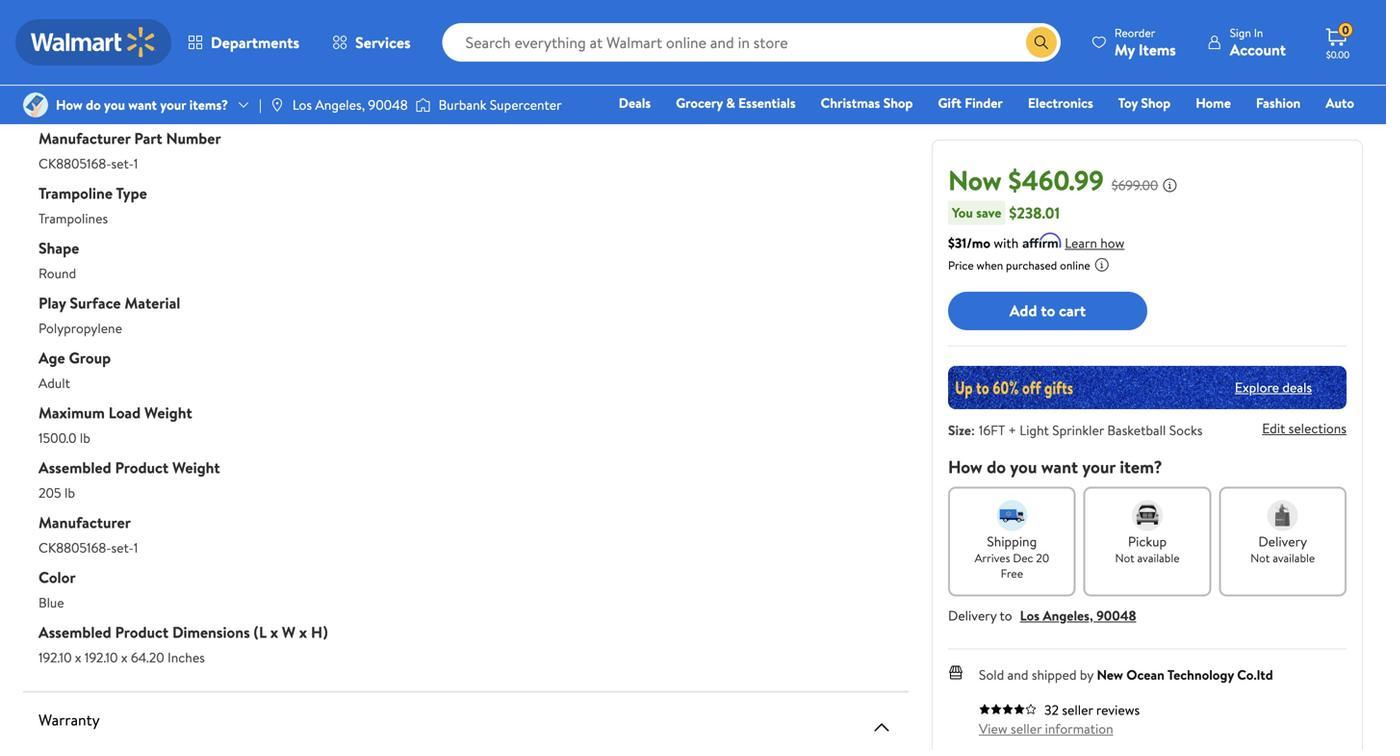 Task type: describe. For each thing, give the bounding box(es) containing it.
los angeles, 90048 button
[[1020, 606, 1137, 625]]

now $460.99
[[948, 161, 1104, 199]]

not for delivery
[[1251, 550, 1270, 566]]

$460.99
[[1009, 161, 1104, 199]]

item?
[[1120, 455, 1163, 479]]

available for pickup
[[1138, 550, 1180, 566]]

color
[[39, 567, 76, 588]]

los angeles, 90048
[[293, 95, 408, 114]]

services
[[355, 32, 411, 53]]

16ft
[[979, 421, 1005, 439]]

you
[[952, 203, 973, 222]]

intent image for pickup image
[[1132, 500, 1163, 531]]

add
[[1010, 300, 1037, 321]]

round
[[39, 264, 76, 283]]

warranty
[[39, 709, 100, 730]]

auto
[[1326, 93, 1355, 112]]

search icon image
[[1034, 35, 1049, 50]]

information
[[1045, 719, 1114, 738]]

walmart image
[[31, 27, 156, 58]]

sign in account
[[1230, 25, 1286, 60]]

 image for burbank supercenter
[[416, 95, 431, 115]]

(l
[[254, 622, 267, 643]]

brand fiziti manufacturer part number ck8805168-set-1 trampoline type trampolines shape round play surface material polypropylene age group adult maximum load weight 1500.0 lb assembled product weight 205 lb manufacturer ck8805168-set-1 color blue assembled product dimensions (l x w x h) 192.10 x 192.10 x 64.20 inches
[[39, 73, 328, 667]]

inches
[[168, 648, 205, 667]]

delivery not available
[[1251, 532, 1315, 566]]

items
[[1139, 39, 1176, 60]]

grocery & essentials
[[676, 93, 796, 112]]

add to cart
[[1010, 300, 1086, 321]]

affirm image
[[1023, 232, 1061, 248]]

1 vertical spatial weight
[[172, 457, 220, 478]]

1 192.10 from the left
[[39, 648, 72, 667]]

learn how button
[[1065, 233, 1125, 253]]

1 ck8805168- from the top
[[39, 154, 111, 173]]

toy
[[1119, 93, 1138, 112]]

2 manufacturer from the top
[[39, 512, 131, 533]]

christmas shop link
[[812, 92, 922, 113]]

view seller information
[[979, 719, 1114, 738]]

h)
[[311, 622, 328, 643]]

how for how do you want your item?
[[948, 455, 983, 479]]

save
[[977, 203, 1002, 222]]

explore deals
[[1235, 378, 1312, 397]]

christmas shop
[[821, 93, 913, 112]]

32 seller reviews
[[1045, 700, 1140, 719]]

&
[[726, 93, 735, 112]]

delivery to los angeles, 90048
[[948, 606, 1137, 625]]

shop for toy shop
[[1141, 93, 1171, 112]]

reorder my items
[[1115, 25, 1176, 60]]

reviews
[[1097, 700, 1140, 719]]

gift
[[938, 93, 962, 112]]

0
[[1343, 22, 1350, 38]]

w
[[282, 622, 296, 643]]

$31/mo with
[[948, 233, 1019, 252]]

load
[[109, 402, 141, 423]]

seller for 32
[[1062, 700, 1093, 719]]

blue
[[39, 593, 64, 612]]

sprinkler
[[1053, 421, 1104, 439]]

shipping arrives dec 20 free
[[975, 532, 1050, 581]]

trampolines
[[39, 209, 108, 228]]

32
[[1045, 700, 1059, 719]]

fiziti
[[39, 99, 66, 118]]

to for delivery
[[1000, 606, 1013, 625]]

price when purchased online
[[948, 257, 1091, 273]]

how do you want your items?
[[56, 95, 228, 114]]

2 assembled from the top
[[39, 622, 111, 643]]

0 vertical spatial weight
[[144, 402, 192, 423]]

registry link
[[1124, 119, 1191, 140]]

0 horizontal spatial 90048
[[368, 95, 408, 114]]

deals
[[619, 93, 651, 112]]

specifications image
[[870, 41, 894, 64]]

want for item?
[[1042, 455, 1078, 479]]

gift finder link
[[930, 92, 1012, 113]]

how do you want your item?
[[948, 455, 1163, 479]]

Search search field
[[443, 23, 1061, 62]]

to for add
[[1041, 300, 1056, 321]]

edit selections button
[[1263, 419, 1347, 438]]

intent image for delivery image
[[1268, 500, 1299, 531]]

2 product from the top
[[115, 622, 169, 643]]

do for how do you want your items?
[[86, 95, 101, 114]]

ocean
[[1127, 665, 1165, 684]]

in
[[1254, 25, 1264, 41]]

view
[[979, 719, 1008, 738]]

shipping
[[987, 532, 1037, 551]]

x left 64.20
[[121, 648, 128, 667]]

one debit
[[1207, 120, 1272, 139]]

learn more about strikethrough prices image
[[1163, 177, 1178, 193]]

fashion link
[[1248, 92, 1310, 113]]

age
[[39, 347, 65, 368]]

basketball
[[1108, 421, 1166, 439]]

want for items?
[[128, 95, 157, 114]]

explore
[[1235, 378, 1280, 397]]

205
[[39, 483, 61, 502]]

delivery for to
[[948, 606, 997, 625]]

cart
[[1059, 300, 1086, 321]]

arrives
[[975, 550, 1011, 566]]

auto link
[[1317, 92, 1363, 113]]

available for delivery
[[1273, 550, 1315, 566]]

light
[[1020, 421, 1049, 439]]

part
[[134, 128, 162, 149]]

burbank supercenter
[[439, 95, 562, 114]]



Task type: locate. For each thing, give the bounding box(es) containing it.
finder
[[965, 93, 1003, 112]]

1 vertical spatial delivery
[[948, 606, 997, 625]]

192.10 left 64.20
[[85, 648, 118, 667]]

 image right "|"
[[269, 97, 285, 113]]

brand
[[39, 73, 78, 94]]

do
[[86, 95, 101, 114], [987, 455, 1006, 479]]

delivery down the arrives
[[948, 606, 997, 625]]

electronics
[[1028, 93, 1094, 112]]

2 available from the left
[[1273, 550, 1315, 566]]

to inside add to cart button
[[1041, 300, 1056, 321]]

 image for los angeles, 90048
[[269, 97, 285, 113]]

0 vertical spatial do
[[86, 95, 101, 114]]

0 vertical spatial manufacturer
[[39, 128, 131, 149]]

1 1 from the top
[[134, 154, 138, 173]]

edit selections
[[1263, 419, 1347, 438]]

new
[[1097, 665, 1124, 684]]

available down intent image for delivery
[[1273, 550, 1315, 566]]

how
[[56, 95, 83, 114], [948, 455, 983, 479]]

los down free at the right bottom of page
[[1020, 606, 1040, 625]]

0 vertical spatial you
[[104, 95, 125, 114]]

home
[[1196, 93, 1231, 112]]

supercenter
[[490, 95, 562, 114]]

free
[[1001, 565, 1024, 581]]

90048
[[368, 95, 408, 114], [1097, 606, 1137, 625]]

1 horizontal spatial to
[[1041, 300, 1056, 321]]

$0.00
[[1327, 48, 1350, 61]]

1 horizontal spatial delivery
[[1259, 532, 1308, 551]]

seller right 32
[[1062, 700, 1093, 719]]

not inside pickup not available
[[1115, 550, 1135, 566]]

your left item?
[[1083, 455, 1116, 479]]

1 vertical spatial manufacturer
[[39, 512, 131, 533]]

1 horizontal spatial lb
[[80, 428, 90, 447]]

los right "|"
[[293, 95, 312, 114]]

1 available from the left
[[1138, 550, 1180, 566]]

1 horizontal spatial seller
[[1062, 700, 1093, 719]]

you right the fiziti
[[104, 95, 125, 114]]

pickup not available
[[1115, 532, 1180, 566]]

lb right 1500.0 at the left of the page
[[80, 428, 90, 447]]

1 vertical spatial angeles,
[[1043, 606, 1094, 625]]

1 horizontal spatial angeles,
[[1043, 606, 1094, 625]]

manufacturer
[[39, 128, 131, 149], [39, 512, 131, 533]]

add to cart button
[[948, 292, 1148, 330]]

1 assembled from the top
[[39, 457, 111, 478]]

0 horizontal spatial los
[[293, 95, 312, 114]]

size
[[948, 421, 971, 439]]

available down the intent image for pickup
[[1138, 550, 1180, 566]]

2 not from the left
[[1251, 550, 1270, 566]]

0 horizontal spatial how
[[56, 95, 83, 114]]

do down 16ft
[[987, 455, 1006, 479]]

1 vertical spatial you
[[1010, 455, 1037, 479]]

not for pickup
[[1115, 550, 1135, 566]]

0 vertical spatial your
[[160, 95, 186, 114]]

angeles,
[[315, 95, 365, 114], [1043, 606, 1094, 625]]

price
[[948, 257, 974, 273]]

you for how do you want your items?
[[104, 95, 125, 114]]

christmas
[[821, 93, 880, 112]]

dimensions
[[172, 622, 250, 643]]

1 horizontal spatial los
[[1020, 606, 1040, 625]]

1
[[134, 154, 138, 173], [134, 538, 138, 557]]

0 vertical spatial los
[[293, 95, 312, 114]]

edit
[[1263, 419, 1286, 438]]

do right the fiziti
[[86, 95, 101, 114]]

64.20
[[131, 648, 164, 667]]

1 vertical spatial 90048
[[1097, 606, 1137, 625]]

1 horizontal spatial available
[[1273, 550, 1315, 566]]

0 horizontal spatial angeles,
[[315, 95, 365, 114]]

1 vertical spatial how
[[948, 455, 983, 479]]

up to sixty percent off deals. shop now. image
[[948, 366, 1347, 409]]

shop up registry on the top right of page
[[1141, 93, 1171, 112]]

deals link
[[610, 92, 660, 113]]

departments
[[211, 32, 300, 53]]

1 horizontal spatial not
[[1251, 550, 1270, 566]]

1 horizontal spatial you
[[1010, 455, 1037, 479]]

x right (l
[[270, 622, 278, 643]]

ck8805168- up color
[[39, 538, 111, 557]]

0 vertical spatial ck8805168-
[[39, 154, 111, 173]]

1 horizontal spatial 90048
[[1097, 606, 1137, 625]]

0 vertical spatial lb
[[80, 428, 90, 447]]

x right w at the bottom left of the page
[[299, 622, 307, 643]]

lb
[[80, 428, 90, 447], [64, 483, 75, 502]]

dec
[[1013, 550, 1034, 566]]

intent image for shipping image
[[997, 500, 1028, 531]]

x up warranty
[[75, 648, 81, 667]]

1 vertical spatial product
[[115, 622, 169, 643]]

0 horizontal spatial available
[[1138, 550, 1180, 566]]

1 horizontal spatial want
[[1042, 455, 1078, 479]]

learn how
[[1065, 233, 1125, 252]]

2 1 from the top
[[134, 538, 138, 557]]

$699.00
[[1112, 176, 1159, 194]]

0 horizontal spatial shop
[[884, 93, 913, 112]]

number
[[166, 128, 221, 149]]

you
[[104, 95, 125, 114], [1010, 455, 1037, 479]]

items?
[[189, 95, 228, 114]]

set-
[[111, 154, 134, 173], [111, 538, 134, 557]]

1 horizontal spatial do
[[987, 455, 1006, 479]]

not inside delivery not available
[[1251, 550, 1270, 566]]

1 vertical spatial 1
[[134, 538, 138, 557]]

services button
[[316, 19, 427, 65]]

polypropylene
[[39, 319, 122, 337]]

your for item?
[[1083, 455, 1116, 479]]

1 horizontal spatial how
[[948, 455, 983, 479]]

Walmart Site-Wide search field
[[443, 23, 1061, 62]]

0 horizontal spatial not
[[1115, 550, 1135, 566]]

debit
[[1239, 120, 1272, 139]]

2 ck8805168- from the top
[[39, 538, 111, 557]]

192.10 down blue
[[39, 648, 72, 667]]

view seller information link
[[979, 719, 1114, 738]]

with
[[994, 233, 1019, 252]]

maximum
[[39, 402, 105, 423]]

available inside pickup not available
[[1138, 550, 1180, 566]]

co.ltd
[[1238, 665, 1274, 684]]

0 vertical spatial to
[[1041, 300, 1056, 321]]

lb right 205
[[64, 483, 75, 502]]

you for how do you want your item?
[[1010, 455, 1037, 479]]

selections
[[1289, 419, 1347, 438]]

want up part at the left top
[[128, 95, 157, 114]]

not down intent image for delivery
[[1251, 550, 1270, 566]]

delivery down intent image for delivery
[[1259, 532, 1308, 551]]

1 vertical spatial lb
[[64, 483, 75, 502]]

shop for christmas shop
[[884, 93, 913, 112]]

0 vertical spatial set-
[[111, 154, 134, 173]]

not down the intent image for pickup
[[1115, 550, 1135, 566]]

angeles, down services popup button
[[315, 95, 365, 114]]

1 product from the top
[[115, 457, 169, 478]]

1 shop from the left
[[884, 93, 913, 112]]

departments button
[[171, 19, 316, 65]]

4 stars out of 5, based on 32 seller reviews element
[[979, 703, 1037, 715]]

registry
[[1133, 120, 1182, 139]]

1 set- from the top
[[111, 154, 134, 173]]

 image left burbank
[[416, 95, 431, 115]]

1 vertical spatial want
[[1042, 455, 1078, 479]]

delivery inside delivery not available
[[1259, 532, 1308, 551]]

1 vertical spatial ck8805168-
[[39, 538, 111, 557]]

0 horizontal spatial seller
[[1011, 719, 1042, 738]]

0 vertical spatial 90048
[[368, 95, 408, 114]]

0 horizontal spatial your
[[160, 95, 186, 114]]

want down size : 16ft + light sprinkler basketball socks
[[1042, 455, 1078, 479]]

0 vertical spatial how
[[56, 95, 83, 114]]

one
[[1207, 120, 1236, 139]]

x
[[270, 622, 278, 643], [299, 622, 307, 643], [75, 648, 81, 667], [121, 648, 128, 667]]

manufacturer down 205
[[39, 512, 131, 533]]

socks
[[1170, 421, 1203, 439]]

:
[[971, 421, 975, 439]]

los
[[293, 95, 312, 114], [1020, 606, 1040, 625]]

1 manufacturer from the top
[[39, 128, 131, 149]]

0 horizontal spatial delivery
[[948, 606, 997, 625]]

0 vertical spatial delivery
[[1259, 532, 1308, 551]]

1 vertical spatial set-
[[111, 538, 134, 557]]

2 shop from the left
[[1141, 93, 1171, 112]]

assembled down 1500.0 at the left of the page
[[39, 457, 111, 478]]

2 set- from the top
[[111, 538, 134, 557]]

 image
[[23, 92, 48, 117]]

fashion
[[1256, 93, 1301, 112]]

and
[[1008, 665, 1029, 684]]

1 vertical spatial to
[[1000, 606, 1013, 625]]

sold and shipped by new ocean technology co.ltd
[[979, 665, 1274, 684]]

how for how do you want your items?
[[56, 95, 83, 114]]

0 vertical spatial product
[[115, 457, 169, 478]]

0 horizontal spatial 192.10
[[39, 648, 72, 667]]

0 vertical spatial angeles,
[[315, 95, 365, 114]]

material
[[125, 292, 180, 313]]

you down light
[[1010, 455, 1037, 479]]

1 vertical spatial your
[[1083, 455, 1116, 479]]

how down brand in the top of the page
[[56, 95, 83, 114]]

1 not from the left
[[1115, 550, 1135, 566]]

my
[[1115, 39, 1135, 60]]

seller for view
[[1011, 719, 1042, 738]]

technology
[[1168, 665, 1234, 684]]

warranty image
[[870, 716, 894, 739]]

delivery for not
[[1259, 532, 1308, 551]]

1 vertical spatial assembled
[[39, 622, 111, 643]]

how down size
[[948, 455, 983, 479]]

0 horizontal spatial want
[[128, 95, 157, 114]]

you save $238.01
[[952, 202, 1060, 223]]

toy shop
[[1119, 93, 1171, 112]]

shop right christmas
[[884, 93, 913, 112]]

available
[[1138, 550, 1180, 566], [1273, 550, 1315, 566]]

assembled down blue
[[39, 622, 111, 643]]

1 vertical spatial los
[[1020, 606, 1040, 625]]

angeles, up the shipped
[[1043, 606, 1094, 625]]

not
[[1115, 550, 1135, 566], [1251, 550, 1270, 566]]

0 horizontal spatial lb
[[64, 483, 75, 502]]

your for items?
[[160, 95, 186, 114]]

0 horizontal spatial you
[[104, 95, 125, 114]]

 image
[[416, 95, 431, 115], [269, 97, 285, 113]]

seller
[[1062, 700, 1093, 719], [1011, 719, 1042, 738]]

your left items?
[[160, 95, 186, 114]]

when
[[977, 257, 1003, 273]]

shop
[[884, 93, 913, 112], [1141, 93, 1171, 112]]

0 horizontal spatial do
[[86, 95, 101, 114]]

to left cart
[[1041, 300, 1056, 321]]

0 vertical spatial 1
[[134, 154, 138, 173]]

manufacturer down the fiziti
[[39, 128, 131, 149]]

90048 up new
[[1097, 606, 1137, 625]]

available inside delivery not available
[[1273, 550, 1315, 566]]

play
[[39, 292, 66, 313]]

seller down "4 stars out of 5, based on 32 seller reviews" element
[[1011, 719, 1042, 738]]

0 vertical spatial want
[[128, 95, 157, 114]]

1 horizontal spatial shop
[[1141, 93, 1171, 112]]

adult
[[39, 374, 70, 392]]

0 horizontal spatial to
[[1000, 606, 1013, 625]]

walmart+ link
[[1289, 119, 1363, 140]]

1 horizontal spatial  image
[[416, 95, 431, 115]]

do for how do you want your item?
[[987, 455, 1006, 479]]

legal information image
[[1095, 257, 1110, 272]]

deals
[[1283, 378, 1312, 397]]

0 horizontal spatial  image
[[269, 97, 285, 113]]

1 vertical spatial do
[[987, 455, 1006, 479]]

1 horizontal spatial 192.10
[[85, 648, 118, 667]]

0 vertical spatial assembled
[[39, 457, 111, 478]]

pickup
[[1128, 532, 1167, 551]]

shipped
[[1032, 665, 1077, 684]]

product down load
[[115, 457, 169, 478]]

type
[[116, 182, 147, 204]]

90048 down services
[[368, 95, 408, 114]]

2 192.10 from the left
[[85, 648, 118, 667]]

to down free at the right bottom of page
[[1000, 606, 1013, 625]]

home link
[[1187, 92, 1240, 113]]

|
[[259, 95, 262, 114]]

account
[[1230, 39, 1286, 60]]

1 horizontal spatial your
[[1083, 455, 1116, 479]]

toy shop link
[[1110, 92, 1180, 113]]

walmart+
[[1297, 120, 1355, 139]]

product up 64.20
[[115, 622, 169, 643]]

ck8805168- up trampoline
[[39, 154, 111, 173]]



Task type: vqa. For each thing, say whether or not it's contained in the screenshot.


